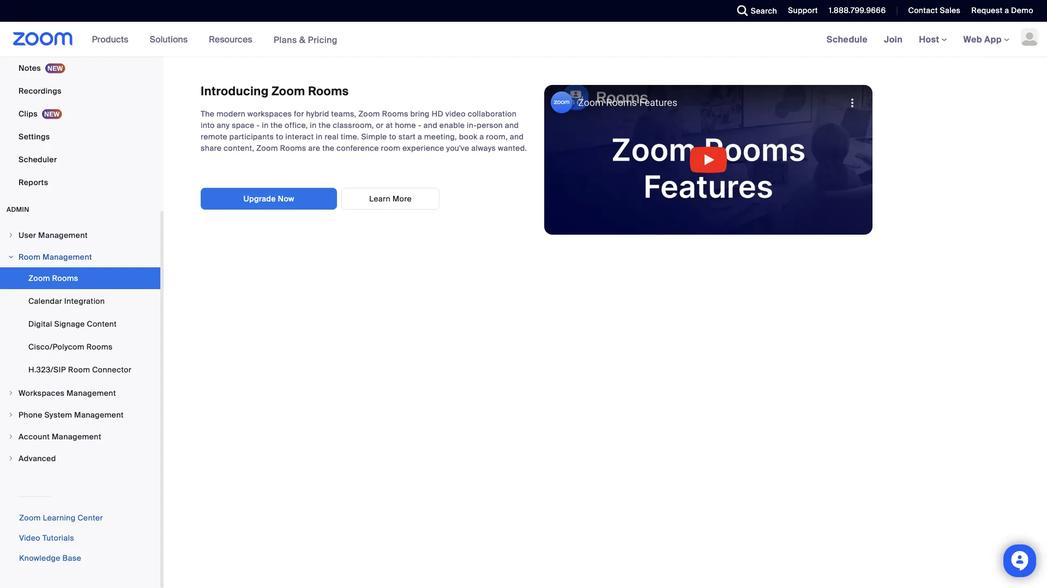 Task type: describe. For each thing, give the bounding box(es) containing it.
the down workspaces
[[271, 121, 283, 131]]

upgrade
[[243, 194, 276, 204]]

contact sales
[[908, 5, 961, 16]]

zoom up or
[[358, 109, 380, 119]]

room,
[[486, 132, 508, 142]]

start
[[398, 132, 416, 142]]

sales
[[940, 5, 961, 16]]

interact
[[285, 132, 314, 142]]

introducing zoom rooms
[[201, 84, 349, 99]]

system
[[44, 410, 72, 420]]

and down hd
[[423, 121, 437, 131]]

content,
[[224, 143, 254, 154]]

real
[[325, 132, 339, 142]]

person
[[477, 121, 503, 131]]

at
[[386, 121, 393, 131]]

room management menu
[[0, 268, 160, 382]]

right image for user
[[8, 232, 14, 239]]

in left real
[[316, 132, 323, 142]]

reports link
[[0, 172, 160, 194]]

zoom down participants
[[256, 143, 278, 154]]

join link
[[876, 22, 911, 57]]

settings link
[[0, 126, 160, 148]]

web app button
[[963, 34, 1009, 45]]

zoom learning center
[[19, 514, 103, 524]]

the down real
[[322, 143, 334, 154]]

connector
[[92, 365, 132, 375]]

book
[[459, 132, 477, 142]]

web app
[[963, 34, 1002, 45]]

demo
[[1011, 5, 1033, 16]]

1.888.799.9666 button up 'schedule' link
[[829, 5, 886, 16]]

video tutorials
[[19, 534, 74, 544]]

home
[[395, 121, 416, 131]]

support
[[788, 5, 818, 16]]

share
[[201, 143, 222, 154]]

host button
[[919, 34, 947, 45]]

into
[[201, 121, 215, 131]]

rooms up hybrid
[[308, 84, 349, 99]]

request
[[971, 5, 1003, 16]]

account management
[[19, 432, 101, 442]]

center
[[78, 514, 103, 524]]

rooms up calendar integration
[[52, 273, 78, 284]]

scheduler link
[[0, 149, 160, 171]]

1.888.799.9666 button up schedule
[[821, 0, 889, 22]]

advanced menu item
[[0, 449, 160, 470]]

digital signage content link
[[0, 314, 160, 335]]

the up real
[[319, 121, 331, 131]]

user management menu item
[[0, 225, 160, 246]]

right image
[[8, 390, 14, 397]]

enable
[[439, 121, 465, 131]]

calendar integration link
[[0, 291, 160, 312]]

hybrid
[[306, 109, 329, 119]]

clips link
[[0, 103, 160, 125]]

signage
[[54, 319, 85, 329]]

introducing
[[201, 84, 269, 99]]

profile picture image
[[1021, 28, 1038, 46]]

request a demo
[[971, 5, 1033, 16]]

products button
[[92, 22, 133, 57]]

phone system management menu item
[[0, 405, 160, 426]]

1 to from the left
[[276, 132, 283, 142]]

teams,
[[331, 109, 356, 119]]

notes link
[[0, 57, 160, 79]]

the
[[201, 109, 214, 119]]

modern
[[216, 109, 245, 119]]

remote
[[201, 132, 227, 142]]

experience
[[402, 143, 444, 154]]

2 to from the left
[[389, 132, 396, 142]]

wanted.
[[498, 143, 527, 154]]

h.323/sip
[[28, 365, 66, 375]]

user
[[19, 230, 36, 240]]

zoom inside room management menu
[[28, 273, 50, 284]]

for
[[294, 109, 304, 119]]

management for room management
[[43, 252, 92, 262]]

reports
[[19, 178, 48, 188]]

1 - from the left
[[257, 121, 260, 131]]

zoom up video
[[19, 514, 41, 524]]

hd
[[432, 109, 443, 119]]

digital
[[28, 319, 52, 329]]

user management
[[19, 230, 88, 240]]

more
[[392, 194, 412, 204]]

resources
[[209, 34, 252, 45]]

resources button
[[209, 22, 257, 57]]

cisco/polycom rooms
[[28, 342, 113, 352]]

video
[[445, 109, 466, 119]]

in down workspaces
[[262, 121, 269, 131]]

cisco/polycom
[[28, 342, 84, 352]]

notes
[[19, 63, 41, 73]]

schedule
[[827, 34, 868, 45]]

content
[[87, 319, 117, 329]]



Task type: vqa. For each thing, say whether or not it's contained in the screenshot.
the Management
yes



Task type: locate. For each thing, give the bounding box(es) containing it.
plans & pricing
[[274, 34, 338, 45]]

management for workspaces management
[[67, 389, 116, 399]]

always
[[471, 143, 496, 154]]

workspaces
[[248, 109, 292, 119]]

scheduler
[[19, 155, 57, 165]]

room inside h.323/sip room connector link
[[68, 365, 90, 375]]

2 horizontal spatial a
[[1005, 5, 1009, 16]]

products
[[92, 34, 128, 45]]

integration
[[64, 296, 105, 306]]

learn
[[369, 194, 390, 204]]

to left the interact
[[276, 132, 283, 142]]

room down the user
[[19, 252, 41, 262]]

1 vertical spatial room
[[68, 365, 90, 375]]

plans & pricing link
[[274, 34, 338, 45], [274, 34, 338, 45]]

app
[[984, 34, 1002, 45]]

management for user management
[[38, 230, 88, 240]]

0 horizontal spatial to
[[276, 132, 283, 142]]

1 horizontal spatial to
[[389, 132, 396, 142]]

1 horizontal spatial a
[[480, 132, 484, 142]]

1 horizontal spatial room
[[68, 365, 90, 375]]

rooms inside "link"
[[86, 342, 113, 352]]

zoom
[[272, 84, 305, 99], [358, 109, 380, 119], [256, 143, 278, 154], [28, 273, 50, 284], [19, 514, 41, 524]]

management down phone system management menu item
[[52, 432, 101, 442]]

base
[[62, 554, 81, 564]]

workspaces management
[[19, 389, 116, 399]]

room inside 'room management' 'menu item'
[[19, 252, 41, 262]]

learning
[[43, 514, 75, 524]]

right image left room management
[[8, 254, 14, 261]]

to up 'room'
[[389, 132, 396, 142]]

h.323/sip room connector link
[[0, 359, 160, 381]]

recordings
[[19, 86, 61, 96]]

room down 'cisco/polycom rooms' "link"
[[68, 365, 90, 375]]

in-
[[467, 121, 477, 131]]

1.888.799.9666
[[829, 5, 886, 16]]

knowledge
[[19, 554, 60, 564]]

&
[[299, 34, 306, 45]]

now
[[278, 194, 294, 204]]

- down bring
[[418, 121, 421, 131]]

management up room management
[[38, 230, 88, 240]]

search
[[751, 6, 777, 16]]

2 - from the left
[[418, 121, 421, 131]]

space
[[232, 121, 254, 131]]

simple
[[361, 132, 387, 142]]

you've
[[446, 143, 469, 154]]

zoom up calendar
[[28, 273, 50, 284]]

4 right image from the top
[[8, 434, 14, 441]]

right image left advanced
[[8, 456, 14, 462]]

right image for account
[[8, 434, 14, 441]]

1 right image from the top
[[8, 232, 14, 239]]

management down workspaces management 'menu item'
[[74, 410, 124, 420]]

in down hybrid
[[310, 121, 317, 131]]

phone system management
[[19, 410, 124, 420]]

h.323/sip room connector
[[28, 365, 132, 375]]

host
[[919, 34, 942, 45]]

solutions button
[[150, 22, 193, 57]]

room management menu item
[[0, 247, 160, 268]]

right image left phone
[[8, 412, 14, 419]]

a
[[1005, 5, 1009, 16], [418, 132, 422, 142], [480, 132, 484, 142]]

and
[[423, 121, 437, 131], [505, 121, 519, 131], [510, 132, 524, 142]]

right image inside account management menu item
[[8, 434, 14, 441]]

room
[[19, 252, 41, 262], [68, 365, 90, 375]]

search button
[[729, 0, 780, 22]]

meeting,
[[424, 132, 457, 142]]

right image left the user
[[8, 232, 14, 239]]

admin menu menu
[[0, 225, 160, 471]]

0 horizontal spatial room
[[19, 252, 41, 262]]

a up the experience
[[418, 132, 422, 142]]

rooms up at at the left of the page
[[382, 109, 408, 119]]

upgrade now link
[[201, 188, 337, 210]]

banner containing products
[[0, 22, 1047, 58]]

a left demo
[[1005, 5, 1009, 16]]

workspaces management menu item
[[0, 383, 160, 404]]

zoom learning center link
[[19, 514, 103, 524]]

participants
[[229, 132, 274, 142]]

a up the "always"
[[480, 132, 484, 142]]

zoom logo image
[[13, 32, 73, 46]]

rooms down content
[[86, 342, 113, 352]]

0 horizontal spatial a
[[418, 132, 422, 142]]

1 horizontal spatial -
[[418, 121, 421, 131]]

room management
[[19, 252, 92, 262]]

workspaces
[[19, 389, 65, 399]]

advanced
[[19, 454, 56, 464]]

contact
[[908, 5, 938, 16]]

bring
[[410, 109, 430, 119]]

learn more link
[[341, 188, 440, 210]]

2 right image from the top
[[8, 254, 14, 261]]

right image left account
[[8, 434, 14, 441]]

- up participants
[[257, 121, 260, 131]]

settings
[[19, 132, 50, 142]]

or
[[376, 121, 384, 131]]

3 right image from the top
[[8, 412, 14, 419]]

learn more
[[369, 194, 412, 204]]

office,
[[285, 121, 308, 131]]

solutions
[[150, 34, 188, 45]]

right image for room
[[8, 254, 14, 261]]

right image inside advanced menu item
[[8, 456, 14, 462]]

conference
[[336, 143, 379, 154]]

classroom,
[[333, 121, 374, 131]]

right image for phone
[[8, 412, 14, 419]]

time.
[[341, 132, 359, 142]]

zoom rooms
[[28, 273, 78, 284]]

management for account management
[[52, 432, 101, 442]]

upgrade now
[[243, 194, 294, 204]]

1.888.799.9666 button
[[821, 0, 889, 22], [829, 5, 886, 16]]

zoom rooms link
[[0, 268, 160, 290]]

web
[[963, 34, 982, 45]]

right image inside user management menu item
[[8, 232, 14, 239]]

recordings link
[[0, 80, 160, 102]]

management up "zoom rooms" link
[[43, 252, 92, 262]]

0 vertical spatial room
[[19, 252, 41, 262]]

product information navigation
[[84, 22, 346, 58]]

room
[[381, 143, 400, 154]]

pricing
[[308, 34, 338, 45]]

schedule link
[[818, 22, 876, 57]]

right image
[[8, 232, 14, 239], [8, 254, 14, 261], [8, 412, 14, 419], [8, 434, 14, 441], [8, 456, 14, 462]]

and up wanted.
[[510, 132, 524, 142]]

tutorials
[[42, 534, 74, 544]]

and up room,
[[505, 121, 519, 131]]

management
[[38, 230, 88, 240], [43, 252, 92, 262], [67, 389, 116, 399], [74, 410, 124, 420], [52, 432, 101, 442]]

video tutorials link
[[19, 534, 74, 544]]

the modern workspaces for hybrid teams, zoom rooms bring hd video collaboration into any space - in the office, in the classroom, or at home - and enable in-person and remote participants to interact in real time. simple to start a meeting, book a room, and share content, zoom rooms are the conference room experience you've always wanted.
[[201, 109, 527, 154]]

rooms down the interact
[[280, 143, 306, 154]]

plans
[[274, 34, 297, 45]]

meetings navigation
[[818, 22, 1047, 58]]

to
[[276, 132, 283, 142], [389, 132, 396, 142]]

personal menu menu
[[0, 0, 160, 195]]

right image inside phone system management menu item
[[8, 412, 14, 419]]

knowledge base link
[[19, 554, 81, 564]]

contact sales link
[[900, 0, 963, 22], [908, 5, 961, 16]]

account management menu item
[[0, 427, 160, 448]]

join
[[884, 34, 903, 45]]

right image inside 'room management' 'menu item'
[[8, 254, 14, 261]]

knowledge base
[[19, 554, 81, 564]]

calendar integration
[[28, 296, 105, 306]]

banner
[[0, 22, 1047, 58]]

admin
[[7, 206, 29, 214]]

management up phone system management menu item
[[67, 389, 116, 399]]

5 right image from the top
[[8, 456, 14, 462]]

zoom up for
[[272, 84, 305, 99]]

any
[[217, 121, 230, 131]]

0 horizontal spatial -
[[257, 121, 260, 131]]



